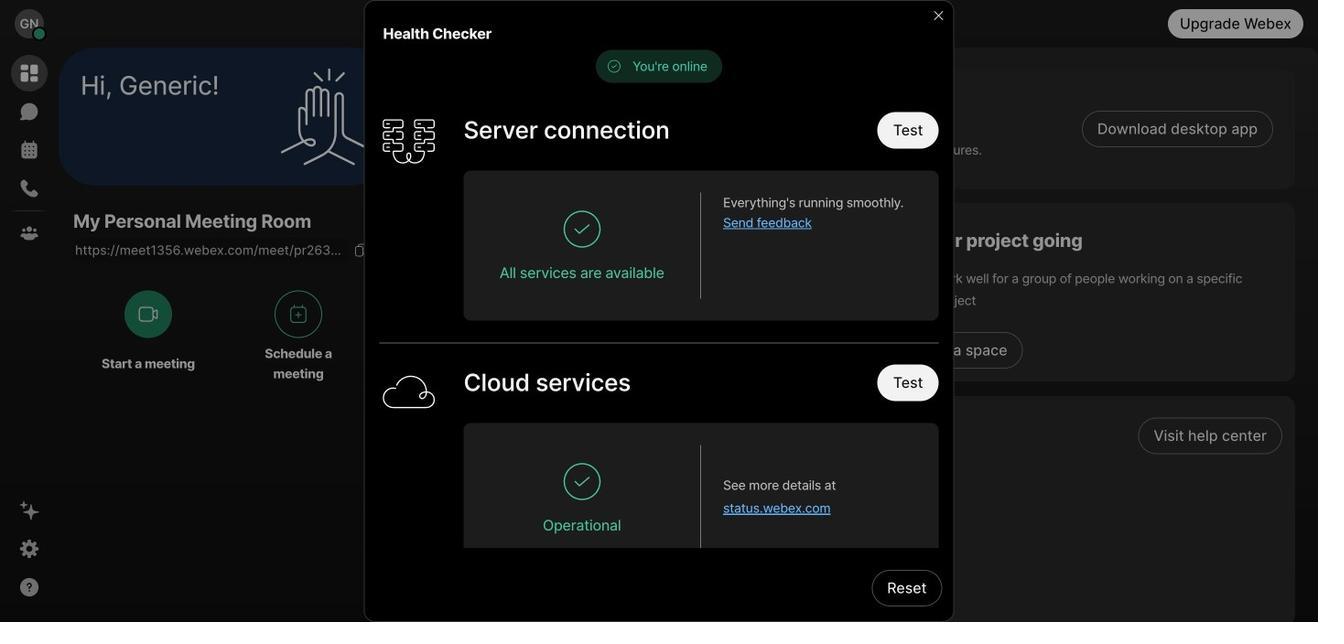 Task type: locate. For each thing, give the bounding box(es) containing it.
3 list item from the top
[[429, 495, 1295, 535]]

1 list item from the top
[[429, 417, 1295, 456]]

navigation
[[0, 48, 59, 623]]

list item
[[429, 417, 1295, 456], [429, 456, 1295, 495], [429, 495, 1295, 535], [429, 535, 1295, 574], [429, 574, 1295, 613]]

None text field
[[73, 237, 348, 263]]

server connection image
[[379, 112, 438, 171]]



Task type: vqa. For each thing, say whether or not it's contained in the screenshot.
4th list item from the top
yes



Task type: describe. For each thing, give the bounding box(es) containing it.
webex tab list
[[11, 55, 48, 252]]

cloud services image
[[379, 365, 438, 423]]

5 list item from the top
[[429, 574, 1295, 613]]

4 list item from the top
[[429, 535, 1295, 574]]

2 list item from the top
[[429, 456, 1295, 495]]



